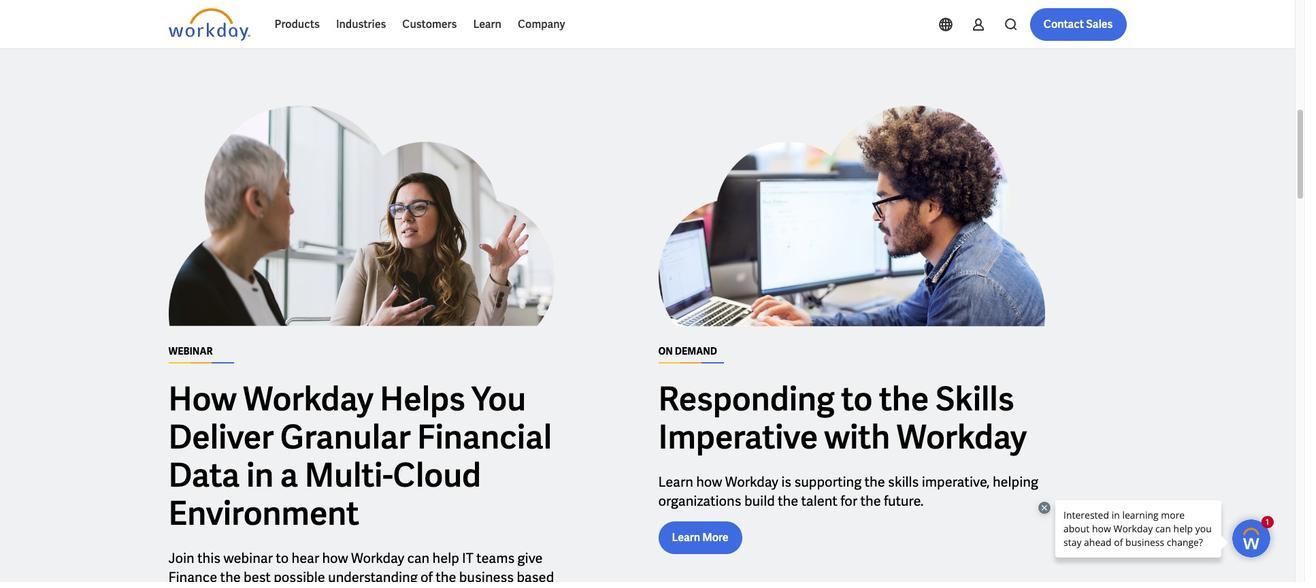 Task type: vqa. For each thing, say whether or not it's contained in the screenshot.
Driven by machine learning, PwC has reinvigorated skills tracking and capabilities.
no



Task type: locate. For each thing, give the bounding box(es) containing it.
in
[[246, 454, 274, 496]]

learn for learn how workday is supporting the skills imperative, helping organizations build the talent for the future.
[[659, 473, 694, 491]]

multi-
[[305, 454, 393, 496]]

on
[[659, 345, 673, 358]]

1 horizontal spatial how
[[697, 473, 723, 491]]

join
[[168, 550, 194, 567]]

webinar
[[224, 550, 273, 567]]

workday inside responding to the skills imperative with workday
[[897, 416, 1027, 458]]

imperative,
[[922, 473, 990, 491]]

learn left more
[[672, 531, 701, 545]]

the
[[879, 378, 929, 420], [865, 473, 885, 491], [778, 492, 799, 510], [861, 492, 881, 510], [220, 569, 241, 582], [436, 569, 456, 582]]

learn inside learn how workday is supporting the skills imperative, helping organizations build the talent for the future.
[[659, 473, 694, 491]]

you
[[472, 378, 526, 420]]

1 vertical spatial how
[[322, 550, 348, 567]]

hear
[[292, 550, 319, 567]]

contact sales link
[[1030, 8, 1127, 41]]

0 horizontal spatial how
[[322, 550, 348, 567]]

possible
[[274, 569, 325, 582]]

0 vertical spatial how
[[697, 473, 723, 491]]

demand
[[675, 345, 718, 358]]

build
[[745, 492, 775, 510]]

learn up organizations
[[659, 473, 694, 491]]

1 horizontal spatial lifestyle image image
[[659, 87, 1045, 345]]

2 lifestyle image image from the left
[[659, 87, 1045, 345]]

how right hear
[[322, 550, 348, 567]]

future.
[[884, 492, 924, 510]]

1 horizontal spatial to
[[841, 378, 873, 420]]

environment
[[168, 492, 359, 535]]

to inside join this webinar to hear how workday can help it teams give finance the best possible understanding of the business base
[[276, 550, 289, 567]]

cloud
[[393, 454, 481, 496]]

skills
[[888, 473, 919, 491]]

best
[[244, 569, 271, 582]]

2 vertical spatial learn
[[672, 531, 701, 545]]

lifestyle image image
[[168, 87, 555, 345], [659, 87, 1045, 345]]

how
[[697, 473, 723, 491], [322, 550, 348, 567]]

workday
[[243, 378, 374, 420], [897, 416, 1027, 458], [725, 473, 779, 491], [351, 550, 404, 567]]

learn for learn more
[[672, 531, 701, 545]]

0 vertical spatial to
[[841, 378, 873, 420]]

how
[[168, 378, 237, 420]]

understanding
[[328, 569, 418, 582]]

contact sales
[[1044, 17, 1113, 31]]

more
[[703, 531, 729, 545]]

0 vertical spatial learn
[[473, 17, 502, 31]]

talent
[[802, 492, 838, 510]]

how inside join this webinar to hear how workday can help it teams give finance the best possible understanding of the business base
[[322, 550, 348, 567]]

granular
[[280, 416, 411, 458]]

it
[[462, 550, 474, 567]]

skills
[[936, 378, 1015, 420]]

0 horizontal spatial lifestyle image image
[[168, 87, 555, 345]]

imperative
[[659, 416, 818, 458]]

for
[[841, 492, 858, 510]]

learn inside dropdown button
[[473, 17, 502, 31]]

learn more link
[[659, 522, 742, 554]]

1 vertical spatial to
[[276, 550, 289, 567]]

0 horizontal spatial to
[[276, 550, 289, 567]]

to
[[841, 378, 873, 420], [276, 550, 289, 567]]

how up organizations
[[697, 473, 723, 491]]

learn for learn
[[473, 17, 502, 31]]

give
[[518, 550, 543, 567]]

contact
[[1044, 17, 1084, 31]]

1 lifestyle image image from the left
[[168, 87, 555, 345]]

deliver
[[168, 416, 274, 458]]

learn
[[473, 17, 502, 31], [659, 473, 694, 491], [672, 531, 701, 545]]

customers
[[403, 17, 457, 31]]

learn more
[[672, 531, 729, 545]]

1 vertical spatial learn
[[659, 473, 694, 491]]

learn left company
[[473, 17, 502, 31]]



Task type: describe. For each thing, give the bounding box(es) containing it.
helps
[[380, 378, 465, 420]]

this
[[197, 550, 221, 567]]

financial
[[417, 416, 552, 458]]

customers button
[[394, 8, 465, 41]]

can
[[407, 550, 430, 567]]

learn button
[[465, 8, 510, 41]]

workday inside how workday helps you deliver granular financial data in a multi-cloud environment
[[243, 378, 374, 420]]

organizations
[[659, 492, 742, 510]]

go to the homepage image
[[168, 8, 250, 41]]

with
[[825, 416, 890, 458]]

helping
[[993, 473, 1039, 491]]

is
[[782, 473, 792, 491]]

workday inside join this webinar to hear how workday can help it teams give finance the best possible understanding of the business base
[[351, 550, 404, 567]]

products
[[275, 17, 320, 31]]

business
[[459, 569, 514, 582]]

finance
[[168, 569, 217, 582]]

sales
[[1087, 17, 1113, 31]]

responding to the skills imperative with workday
[[659, 378, 1027, 458]]

help
[[433, 550, 459, 567]]

responding
[[659, 378, 835, 420]]

industries button
[[328, 8, 394, 41]]

on demand
[[659, 345, 718, 358]]

lifestyle image image for workday
[[168, 87, 555, 345]]

lifestyle image image for to
[[659, 87, 1045, 345]]

of
[[421, 569, 433, 582]]

how inside learn how workday is supporting the skills imperative, helping organizations build the talent for the future.
[[697, 473, 723, 491]]

the inside responding to the skills imperative with workday
[[879, 378, 929, 420]]

learn how workday is supporting the skills imperative, helping organizations build the talent for the future.
[[659, 473, 1039, 510]]

how workday helps you deliver granular financial data in a multi-cloud environment
[[168, 378, 552, 535]]

teams
[[477, 550, 515, 567]]

company
[[518, 17, 565, 31]]

to inside responding to the skills imperative with workday
[[841, 378, 873, 420]]

join this webinar to hear how workday can help it teams give finance the best possible understanding of the business base
[[168, 550, 554, 582]]

company button
[[510, 8, 574, 41]]

industries
[[336, 17, 386, 31]]

products button
[[267, 8, 328, 41]]

supporting
[[795, 473, 862, 491]]

webinar
[[168, 345, 213, 358]]

data
[[168, 454, 240, 496]]

workday inside learn how workday is supporting the skills imperative, helping organizations build the talent for the future.
[[725, 473, 779, 491]]

a
[[280, 454, 298, 496]]



